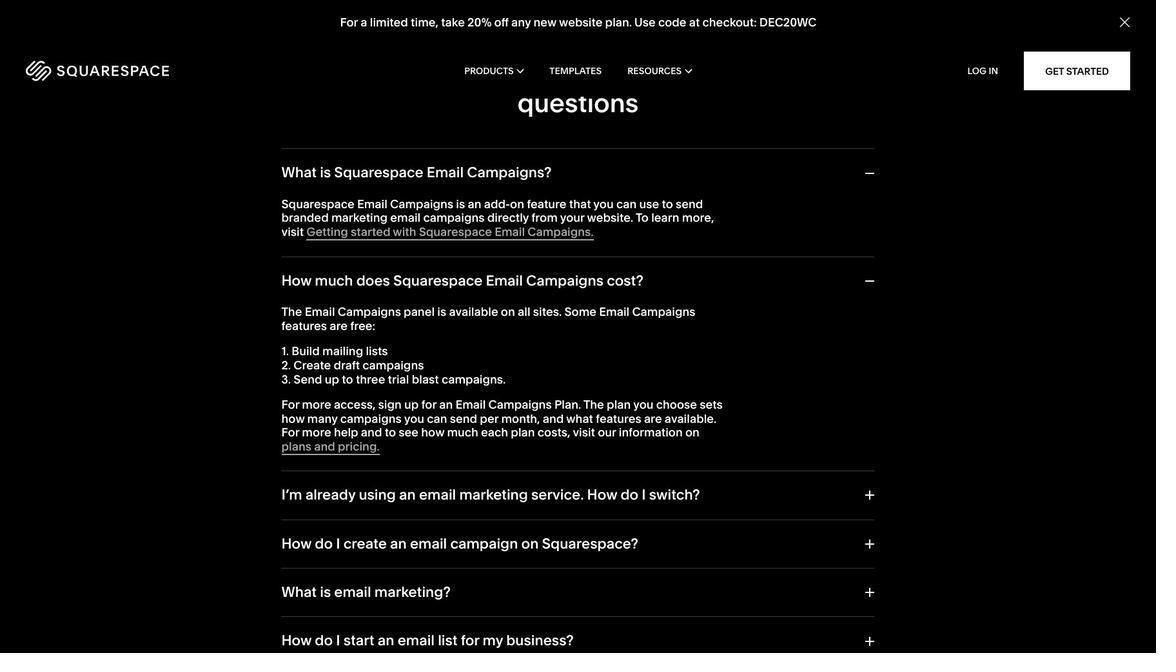 Task type: locate. For each thing, give the bounding box(es) containing it.
email
[[427, 164, 464, 181], [357, 197, 388, 211], [495, 224, 525, 239], [486, 272, 523, 289], [305, 305, 335, 319], [599, 305, 630, 319], [456, 397, 486, 412]]

0 vertical spatial campaigns
[[423, 211, 485, 225]]

1 horizontal spatial the
[[584, 397, 604, 412]]

you inside squarespace email campaigns is an add-on feature that you can use to send branded marketing email campaigns directly from your website. to learn more, visit
[[594, 197, 614, 211]]

an for campaign
[[390, 535, 407, 552]]

0 vertical spatial send
[[676, 197, 703, 211]]

are inside the email campaigns panel is available on all sites. some email campaigns features are free:
[[330, 318, 348, 333]]

up right sign
[[404, 397, 419, 412]]

email down the "campaigns."
[[456, 397, 486, 412]]

0 vertical spatial do
[[621, 486, 639, 504]]

0 horizontal spatial the
[[282, 305, 302, 319]]

0 horizontal spatial send
[[450, 411, 477, 426]]

much left per
[[447, 425, 478, 440]]

features up build
[[282, 318, 327, 333]]

1 vertical spatial send
[[450, 411, 477, 426]]

how do i create an email campaign on squarespace?
[[282, 535, 639, 552]]

get
[[1046, 65, 1064, 77]]

using
[[359, 486, 396, 504]]

1 horizontal spatial plan
[[607, 397, 631, 412]]

service.
[[531, 486, 584, 504]]

squarespace up panel
[[393, 272, 483, 289]]

use
[[639, 197, 659, 211]]

0 horizontal spatial marketing
[[331, 211, 388, 225]]

for
[[421, 397, 437, 412], [461, 632, 479, 650]]

0 vertical spatial marketing
[[331, 211, 388, 225]]

to left see
[[385, 425, 396, 440]]

campaigns down what is squarespace email campaigns?
[[390, 197, 453, 211]]

0 horizontal spatial can
[[427, 411, 447, 426]]

1 vertical spatial for
[[282, 397, 299, 412]]

0 vertical spatial the
[[282, 305, 302, 319]]

to left three in the bottom left of the page
[[342, 372, 353, 387]]

1 vertical spatial the
[[584, 397, 604, 412]]

campaigns inside squarespace email campaigns is an add-on feature that you can use to send branded marketing email campaigns directly from your website. to learn more, visit
[[423, 211, 485, 225]]

on down choose
[[686, 425, 700, 440]]

information
[[619, 425, 683, 440]]

how right 'service.'
[[587, 486, 617, 504]]

up inside 'for more access, sign up for an email campaigns plan. the plan you choose sets how many campaigns you can send per month, and what features are available. for more help and to see how much each plan costs, visit our information on plans and pricing.'
[[404, 397, 419, 412]]

do for how do i create an email campaign on squarespace?
[[315, 535, 333, 552]]

an right start
[[378, 632, 394, 650]]

1 horizontal spatial marketing
[[459, 486, 528, 504]]

log             in link
[[968, 65, 998, 77]]

1 vertical spatial plan
[[511, 425, 535, 440]]

1 vertical spatial campaigns
[[363, 358, 424, 373]]

for
[[340, 15, 358, 30], [282, 397, 299, 412], [282, 425, 299, 440]]

campaigns up "each" at the bottom
[[489, 397, 552, 412]]

1 horizontal spatial up
[[404, 397, 419, 412]]

for down "3."
[[282, 397, 299, 412]]

3.
[[282, 372, 291, 387]]

0 vertical spatial what
[[282, 164, 317, 181]]

the right plan.
[[584, 397, 604, 412]]

on inside 'for more access, sign up for an email campaigns plan. the plan you choose sets how many campaigns you can send per month, and what features are available. for more help and to see how much each plan costs, visit our information on plans and pricing.'
[[686, 425, 700, 440]]

more left help
[[302, 425, 331, 440]]

1 vertical spatial for
[[461, 632, 479, 650]]

products button
[[464, 45, 524, 97]]

features inside the email campaigns panel is available on all sites. some email campaigns features are free:
[[282, 318, 327, 333]]

are left free:
[[330, 318, 348, 333]]

what
[[282, 164, 317, 181], [282, 584, 317, 601]]

email up started at the top
[[357, 197, 388, 211]]

resources button
[[628, 45, 692, 97]]

squarespace logo image
[[26, 61, 169, 81]]

use
[[634, 15, 655, 30]]

0 horizontal spatial for
[[421, 397, 437, 412]]

visit inside squarespace email campaigns is an add-on feature that you can use to send branded marketing email campaigns directly from your website. to learn more, visit
[[282, 224, 304, 239]]

campaigns up some at the top
[[526, 272, 604, 289]]

how down getting at the top
[[282, 272, 312, 289]]

you right that
[[594, 197, 614, 211]]

how left start
[[282, 632, 312, 650]]

0 vertical spatial much
[[315, 272, 353, 289]]

1 horizontal spatial for
[[461, 632, 479, 650]]

an right create
[[390, 535, 407, 552]]

are left available.
[[644, 411, 662, 426]]

features
[[282, 318, 327, 333], [596, 411, 642, 426]]

1 vertical spatial features
[[596, 411, 642, 426]]

can inside squarespace email campaigns is an add-on feature that you can use to send branded marketing email campaigns directly from your website. to learn more, visit
[[617, 197, 637, 211]]

2 what from the top
[[282, 584, 317, 601]]

1 vertical spatial up
[[404, 397, 419, 412]]

0 vertical spatial visit
[[282, 224, 304, 239]]

squarespace up getting at the top
[[282, 197, 355, 211]]

are
[[330, 318, 348, 333], [644, 411, 662, 426]]

more down send
[[302, 397, 331, 412]]

how up the plans
[[282, 411, 305, 426]]

checkout:
[[702, 15, 757, 30]]

send left per
[[450, 411, 477, 426]]

you
[[594, 197, 614, 211], [633, 397, 654, 412], [404, 411, 424, 426]]

to
[[636, 211, 649, 225]]

1 vertical spatial more
[[302, 425, 331, 440]]

much
[[315, 272, 353, 289], [447, 425, 478, 440]]

to inside squarespace email campaigns is an add-on feature that you can use to send branded marketing email campaigns directly from your website. to learn more, visit
[[662, 197, 673, 211]]

send
[[294, 372, 322, 387]]

2 horizontal spatial you
[[633, 397, 654, 412]]

2 vertical spatial do
[[315, 632, 333, 650]]

how down i'm
[[282, 535, 312, 552]]

the
[[282, 305, 302, 319], [584, 397, 604, 412]]

plan
[[607, 397, 631, 412], [511, 425, 535, 440]]

2 horizontal spatial and
[[543, 411, 564, 426]]

see
[[399, 425, 419, 440]]

features inside 'for more access, sign up for an email campaigns plan. the plan you choose sets how many campaigns you can send per month, and what features are available. for more help and to see how much each plan costs, visit our information on plans and pricing.'
[[596, 411, 642, 426]]

i left create
[[336, 535, 340, 552]]

2 vertical spatial i
[[336, 632, 340, 650]]

an left add-
[[468, 197, 481, 211]]

much left does
[[315, 272, 353, 289]]

plan up "our" at right bottom
[[607, 397, 631, 412]]

email up build
[[305, 305, 335, 319]]

on inside the email campaigns panel is available on all sites. some email campaigns features are free:
[[501, 305, 515, 319]]

i
[[642, 486, 646, 504], [336, 535, 340, 552], [336, 632, 340, 650]]

for left a
[[340, 15, 358, 30]]

an for list
[[378, 632, 394, 650]]

1 horizontal spatial visit
[[573, 425, 595, 440]]

0 horizontal spatial much
[[315, 272, 353, 289]]

plans and pricing. link
[[282, 439, 380, 455]]

to
[[662, 197, 673, 211], [342, 372, 353, 387], [385, 425, 396, 440]]

marketing
[[331, 211, 388, 225], [459, 486, 528, 504]]

access,
[[334, 397, 376, 412]]

squarespace
[[334, 164, 424, 181], [282, 197, 355, 211], [419, 224, 492, 239], [393, 272, 483, 289]]

0 horizontal spatial features
[[282, 318, 327, 333]]

2 vertical spatial campaigns
[[340, 411, 402, 426]]

squarespace inside squarespace email campaigns is an add-on feature that you can use to send branded marketing email campaigns directly from your website. to learn more, visit
[[282, 197, 355, 211]]

squarespace logo link
[[26, 61, 247, 81]]

visit left getting at the top
[[282, 224, 304, 239]]

for left the 'many'
[[282, 425, 299, 440]]

more
[[302, 397, 331, 412], [302, 425, 331, 440]]

the up 1. on the left of page
[[282, 305, 302, 319]]

2 vertical spatial to
[[385, 425, 396, 440]]

can left use
[[617, 197, 637, 211]]

time,
[[411, 15, 438, 30]]

is inside squarespace email campaigns is an add-on feature that you can use to send branded marketing email campaigns directly from your website. to learn more, visit
[[456, 197, 465, 211]]

an down the "campaigns."
[[439, 397, 453, 412]]

1 vertical spatial are
[[644, 411, 662, 426]]

on left all
[[501, 305, 515, 319]]

email down what is squarespace email campaigns?
[[390, 211, 421, 225]]

1 horizontal spatial features
[[596, 411, 642, 426]]

marketing left with
[[331, 211, 388, 225]]

do left switch?
[[621, 486, 639, 504]]

you right sign
[[404, 411, 424, 426]]

1 horizontal spatial send
[[676, 197, 703, 211]]

campaigns
[[423, 211, 485, 225], [363, 358, 424, 373], [340, 411, 402, 426]]

features right what
[[596, 411, 642, 426]]

and left what
[[543, 411, 564, 426]]

can right see
[[427, 411, 447, 426]]

up right send
[[325, 372, 339, 387]]

plan right "each" at the bottom
[[511, 425, 535, 440]]

0 horizontal spatial visit
[[282, 224, 304, 239]]

for more access, sign up for an email campaigns plan. the plan you choose sets how many campaigns you can send per month, and what features are available. for more help and to see how much each plan costs, visit our information on plans and pricing.
[[282, 397, 723, 454]]

1 vertical spatial do
[[315, 535, 333, 552]]

squarespace?
[[542, 535, 639, 552]]

visit left "our" at right bottom
[[573, 425, 595, 440]]

for for for more access, sign up for an email campaigns plan. the plan you choose sets how many campaigns you can send per month, and what features are available. for more help and to see how much each plan costs, visit our information on plans and pricing.
[[282, 397, 299, 412]]

and right help
[[361, 425, 382, 440]]

add-
[[484, 197, 510, 211]]

to right use
[[662, 197, 673, 211]]

0 vertical spatial features
[[282, 318, 327, 333]]

2 horizontal spatial to
[[662, 197, 673, 211]]

can inside 'for more access, sign up for an email campaigns plan. the plan you choose sets how many campaigns you can send per month, and what features are available. for more help and to see how much each plan costs, visit our information on plans and pricing.'
[[427, 411, 447, 426]]

marketing up 'campaign'
[[459, 486, 528, 504]]

for inside 'for more access, sign up for an email campaigns plan. the plan you choose sets how many campaigns you can send per month, and what features are available. for more help and to see how much each plan costs, visit our information on plans and pricing.'
[[421, 397, 437, 412]]

send right use
[[676, 197, 703, 211]]

email up start
[[334, 584, 371, 601]]

1 horizontal spatial you
[[594, 197, 614, 211]]

1 vertical spatial visit
[[573, 425, 595, 440]]

code
[[658, 15, 686, 30]]

on
[[510, 197, 524, 211], [501, 305, 515, 319], [686, 425, 700, 440], [521, 535, 539, 552]]

1 horizontal spatial are
[[644, 411, 662, 426]]

0 vertical spatial are
[[330, 318, 348, 333]]

0 horizontal spatial up
[[325, 372, 339, 387]]

1 vertical spatial what
[[282, 584, 317, 601]]

feature
[[527, 197, 567, 211]]

1 horizontal spatial can
[[617, 197, 637, 211]]

campaigns for is
[[423, 211, 485, 225]]

products
[[464, 65, 514, 77]]

email up the getting started with squarespace email campaigns.
[[427, 164, 464, 181]]

how much does squarespace email campaigns cost?
[[282, 272, 644, 289]]

how
[[282, 411, 305, 426], [421, 425, 444, 440]]

an inside 'for more access, sign up for an email campaigns plan. the plan you choose sets how many campaigns you can send per month, and what features are available. for more help and to see how much each plan costs, visit our information on plans and pricing.'
[[439, 397, 453, 412]]

0 vertical spatial plan
[[607, 397, 631, 412]]

what is squarespace email campaigns?
[[282, 164, 552, 181]]

marketing inside squarespace email campaigns is an add-on feature that you can use to send branded marketing email campaigns directly from your website. to learn more, visit
[[331, 211, 388, 225]]

you up information
[[633, 397, 654, 412]]

0 horizontal spatial are
[[330, 318, 348, 333]]

getting
[[307, 224, 348, 239]]

and
[[543, 411, 564, 426], [361, 425, 382, 440], [314, 439, 335, 454]]

and down the 'many'
[[314, 439, 335, 454]]

0 vertical spatial can
[[617, 197, 637, 211]]

do left create
[[315, 535, 333, 552]]

1 vertical spatial to
[[342, 372, 353, 387]]

campaigns inside squarespace email campaigns is an add-on feature that you can use to send branded marketing email campaigns directly from your website. to learn more, visit
[[390, 197, 453, 211]]

an inside squarespace email campaigns is an add-on feature that you can use to send branded marketing email campaigns directly from your website. to learn more, visit
[[468, 197, 481, 211]]

month,
[[501, 411, 540, 426]]

campaigns.
[[442, 372, 506, 387]]

at
[[689, 15, 700, 30]]

campaigns down does
[[338, 305, 401, 319]]

on left the feature
[[510, 197, 524, 211]]

1 vertical spatial i
[[336, 535, 340, 552]]

per
[[480, 411, 499, 426]]

are inside 'for more access, sign up for an email campaigns plan. the plan you choose sets how many campaigns you can send per month, and what features are available. for more help and to see how much each plan costs, visit our information on plans and pricing.'
[[644, 411, 662, 426]]

do left start
[[315, 632, 333, 650]]

campaigns inside 1. build mailing lists 2. create draft campaigns 3. send up to three trial blast campaigns.
[[363, 358, 424, 373]]

email
[[390, 211, 421, 225], [419, 486, 456, 504], [410, 535, 447, 552], [334, 584, 371, 601], [398, 632, 435, 650]]

1 vertical spatial much
[[447, 425, 478, 440]]

campaigns inside 'for more access, sign up for an email campaigns plan. the plan you choose sets how many campaigns you can send per month, and what features are available. for more help and to see how much each plan costs, visit our information on plans and pricing.'
[[340, 411, 402, 426]]

build
[[292, 344, 320, 359]]

for right the list
[[461, 632, 479, 650]]

1 vertical spatial can
[[427, 411, 447, 426]]

plan.
[[555, 397, 581, 412]]

1 what from the top
[[282, 164, 317, 181]]

is
[[320, 164, 331, 181], [456, 197, 465, 211], [437, 305, 446, 319], [320, 584, 331, 601]]

i left start
[[336, 632, 340, 650]]

email inside 'for more access, sign up for an email campaigns plan. the plan you choose sets how many campaigns you can send per month, and what features are available. for more help and to see how much each plan costs, visit our information on plans and pricing.'
[[456, 397, 486, 412]]

for a limited time, take 20% off any new website plan. use code at checkout: dec20wc
[[340, 15, 817, 30]]

available.
[[665, 411, 717, 426]]

2.
[[282, 358, 291, 373]]

campaigns inside 'for more access, sign up for an email campaigns plan. the plan you choose sets how many campaigns you can send per month, and what features are available. for more help and to see how much each plan costs, visit our information on plans and pricing.'
[[489, 397, 552, 412]]

0 vertical spatial up
[[325, 372, 339, 387]]

0 vertical spatial more
[[302, 397, 331, 412]]

0 horizontal spatial to
[[342, 372, 353, 387]]

0 vertical spatial for
[[340, 15, 358, 30]]

1 horizontal spatial to
[[385, 425, 396, 440]]

asked
[[610, 62, 683, 93]]

0 vertical spatial for
[[421, 397, 437, 412]]

how for how much does squarespace email campaigns cost?
[[282, 272, 312, 289]]

i left switch?
[[642, 486, 646, 504]]

1. build mailing lists 2. create draft campaigns 3. send up to three trial blast campaigns.
[[282, 344, 506, 387]]

visit
[[282, 224, 304, 239], [573, 425, 595, 440]]

0 vertical spatial to
[[662, 197, 673, 211]]

1 horizontal spatial much
[[447, 425, 478, 440]]

take
[[441, 15, 465, 30]]

how right see
[[421, 425, 444, 440]]

for down blast
[[421, 397, 437, 412]]



Task type: vqa. For each thing, say whether or not it's contained in the screenshot.
much to the bottom
yes



Task type: describe. For each thing, give the bounding box(es) containing it.
that
[[569, 197, 591, 211]]

choose
[[656, 397, 697, 412]]

campaigns down the cost?
[[632, 305, 696, 319]]

1 vertical spatial marketing
[[459, 486, 528, 504]]

does
[[356, 272, 390, 289]]

an for on
[[468, 197, 481, 211]]

pricing.
[[338, 439, 380, 454]]

how for how do i create an email campaign on squarespace?
[[282, 535, 312, 552]]

email up how do i create an email campaign on squarespace?
[[419, 486, 456, 504]]

costs,
[[538, 425, 570, 440]]

sites.
[[533, 305, 562, 319]]

20%
[[467, 15, 491, 30]]

more,
[[682, 211, 714, 225]]

campaigns for sign
[[340, 411, 402, 426]]

campaigns?
[[467, 164, 552, 181]]

2 more from the top
[[302, 425, 331, 440]]

dec20wc
[[759, 15, 817, 30]]

marketing?
[[375, 584, 451, 601]]

business?
[[506, 632, 574, 650]]

1 horizontal spatial how
[[421, 425, 444, 440]]

templates link
[[550, 45, 602, 97]]

to inside 'for more access, sign up for an email campaigns plan. the plan you choose sets how many campaigns you can send per month, and what features are available. for more help and to see how much each plan costs, visit our information on plans and pricing.'
[[385, 425, 396, 440]]

1 more from the top
[[302, 397, 331, 412]]

squarespace up how much does squarespace email campaigns cost? at the top of page
[[419, 224, 492, 239]]

visit inside 'for more access, sign up for an email campaigns plan. the plan you choose sets how many campaigns you can send per month, and what features are available. for more help and to see how much each plan costs, visit our information on plans and pricing.'
[[573, 425, 595, 440]]

sets
[[700, 397, 723, 412]]

new
[[533, 15, 556, 30]]

frequently
[[473, 62, 604, 93]]

our
[[598, 425, 616, 440]]

limited
[[370, 15, 408, 30]]

send inside squarespace email campaigns is an add-on feature that you can use to send branded marketing email campaigns directly from your website. to learn more, visit
[[676, 197, 703, 211]]

do for how do i start an email list for my business?
[[315, 632, 333, 650]]

frequently asked questions
[[473, 62, 683, 119]]

blast
[[412, 372, 439, 387]]

0 vertical spatial i
[[642, 486, 646, 504]]

my
[[483, 632, 503, 650]]

panel
[[404, 305, 435, 319]]

templates
[[550, 65, 602, 77]]

0 horizontal spatial you
[[404, 411, 424, 426]]

from
[[532, 211, 558, 225]]

questions
[[518, 87, 639, 119]]

squarespace email campaigns is an add-on feature that you can use to send branded marketing email campaigns directly from your website. to learn more, visit
[[282, 197, 714, 239]]

i'm already using an email marketing service. how do i switch?
[[282, 486, 700, 504]]

learn
[[652, 211, 680, 225]]

sign
[[378, 397, 402, 412]]

what for what is email marketing?
[[282, 584, 317, 601]]

much inside 'for more access, sign up for an email campaigns plan. the plan you choose sets how many campaigns you can send per month, and what features are available. for more help and to see how much each plan costs, visit our information on plans and pricing.'
[[447, 425, 478, 440]]

email up marketing?
[[410, 535, 447, 552]]

get started
[[1046, 65, 1109, 77]]

0 horizontal spatial how
[[282, 411, 305, 426]]

your
[[560, 211, 585, 225]]

the email campaigns panel is available on all sites. some email campaigns features are free:
[[282, 305, 696, 333]]

up inside 1. build mailing lists 2. create draft campaigns 3. send up to three trial blast campaigns.
[[325, 372, 339, 387]]

getting started with squarespace email campaigns.
[[307, 224, 594, 239]]

start
[[344, 632, 374, 650]]

trial
[[388, 372, 409, 387]]

plan.
[[605, 15, 632, 30]]

on inside squarespace email campaigns is an add-on feature that you can use to send branded marketing email campaigns directly from your website. to learn more, visit
[[510, 197, 524, 211]]

1.
[[282, 344, 289, 359]]

0 horizontal spatial and
[[314, 439, 335, 454]]

some
[[565, 305, 597, 319]]

lists
[[366, 344, 388, 359]]

campaign
[[450, 535, 518, 552]]

switch?
[[649, 486, 700, 504]]

get started link
[[1024, 52, 1131, 90]]

in
[[989, 65, 998, 77]]

started
[[351, 224, 390, 239]]

each
[[481, 425, 508, 440]]

email up all
[[486, 272, 523, 289]]

campaigns.
[[528, 224, 594, 239]]

how do i start an email list for my business?
[[282, 632, 574, 650]]

list
[[438, 632, 458, 650]]

send inside 'for more access, sign up for an email campaigns plan. the plan you choose sets how many campaigns you can send per month, and what features are available. for more help and to see how much each plan costs, visit our information on plans and pricing.'
[[450, 411, 477, 426]]

a
[[360, 15, 367, 30]]

on right 'campaign'
[[521, 535, 539, 552]]

mailing
[[322, 344, 363, 359]]

is inside the email campaigns panel is available on all sites. some email campaigns features are free:
[[437, 305, 446, 319]]

create
[[344, 535, 387, 552]]

the inside the email campaigns panel is available on all sites. some email campaigns features are free:
[[282, 305, 302, 319]]

plans
[[282, 439, 312, 454]]

all
[[518, 305, 530, 319]]

resources
[[628, 65, 682, 77]]

an right using
[[399, 486, 416, 504]]

email left the list
[[398, 632, 435, 650]]

website
[[559, 15, 602, 30]]

off
[[494, 15, 508, 30]]

directly
[[487, 211, 529, 225]]

cost?
[[607, 272, 644, 289]]

1 horizontal spatial and
[[361, 425, 382, 440]]

email down add-
[[495, 224, 525, 239]]

squarespace up started at the top
[[334, 164, 424, 181]]

getting started with squarespace email campaigns. link
[[307, 224, 594, 241]]

branded
[[282, 211, 329, 225]]

many
[[307, 411, 338, 426]]

log
[[968, 65, 987, 77]]

what for what is squarespace email campaigns?
[[282, 164, 317, 181]]

available
[[449, 305, 498, 319]]

i for how do i create an email campaign on squarespace?
[[336, 535, 340, 552]]

create
[[294, 358, 331, 373]]

email inside squarespace email campaigns is an add-on feature that you can use to send branded marketing email campaigns directly from your website. to learn more, visit
[[357, 197, 388, 211]]

draft
[[334, 358, 360, 373]]

for for for a limited time, take 20% off any new website plan. use code at checkout: dec20wc
[[340, 15, 358, 30]]

already
[[305, 486, 356, 504]]

0 horizontal spatial plan
[[511, 425, 535, 440]]

to inside 1. build mailing lists 2. create draft campaigns 3. send up to three trial blast campaigns.
[[342, 372, 353, 387]]

three
[[356, 372, 385, 387]]

2 vertical spatial for
[[282, 425, 299, 440]]

the inside 'for more access, sign up for an email campaigns plan. the plan you choose sets how many campaigns you can send per month, and what features are available. for more help and to see how much each plan costs, visit our information on plans and pricing.'
[[584, 397, 604, 412]]

started
[[1067, 65, 1109, 77]]

email inside squarespace email campaigns is an add-on feature that you can use to send branded marketing email campaigns directly from your website. to learn more, visit
[[390, 211, 421, 225]]

how for how do i start an email list for my business?
[[282, 632, 312, 650]]

email down the cost?
[[599, 305, 630, 319]]

free:
[[350, 318, 375, 333]]

i for how do i start an email list for my business?
[[336, 632, 340, 650]]



